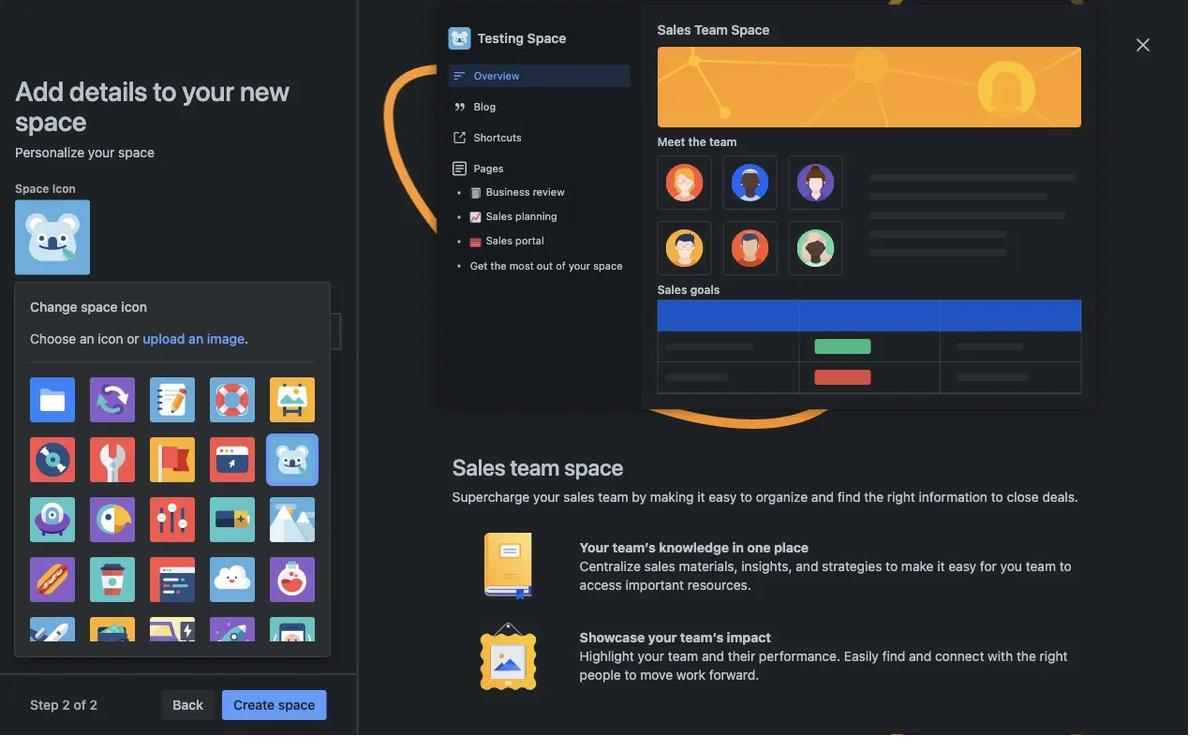 Task type: describe. For each thing, give the bounding box(es) containing it.
move
[[640, 668, 672, 683]]

connect
[[935, 649, 984, 664]]

draft for going on a trip!
[[451, 222, 487, 234]]

purple electric car and charging station on yellow background image
[[150, 617, 195, 662]]

of right step at the left of page
[[74, 698, 86, 713]]

1 19, from the top
[[978, 259, 993, 272]]

team's inside your team's knowledge in one place centralize sales materials, insights, and strategies to make it easy for you team to access important resources.
[[612, 540, 655, 556]]

sales for planning
[[486, 210, 512, 223]]

2 19, from the top
[[978, 297, 993, 310]]

Name your space field
[[17, 315, 340, 349]]

0 vertical spatial it
[[579, 7, 587, 22]]

of right out
[[555, 260, 565, 272]]

bob builder for title
[[677, 336, 738, 349]]

business review
[[486, 186, 564, 198]]

find inside sales team space supercharge your sales team by making it easy to organize and find the right information to close deals.
[[837, 490, 860, 505]]

out
[[536, 260, 552, 272]]

supercharge
[[452, 490, 529, 505]]

templates
[[428, 48, 492, 63]]

minutes
[[947, 220, 989, 233]]

pages
[[473, 162, 503, 174]]

1 horizontal spatial space
[[527, 30, 566, 46]]

easel holding landscape painting on an orange background image
[[270, 378, 315, 423]]

you edited 10 minutes ago
[[872, 220, 1012, 233]]

1 2 from the left
[[62, 698, 70, 713]]

1 october from the top
[[931, 259, 975, 272]]

to inside the showcase your team's impact highlight your team and their performance. easily find and connect with the right people to move work forward.
[[624, 668, 636, 683]]

drafts
[[71, 223, 108, 238]]

try
[[556, 7, 575, 22]]

trip!
[[409, 218, 440, 236]]

space inside button
[[278, 698, 315, 713]]

step 2 of 2
[[30, 698, 98, 713]]

upload an image button
[[143, 330, 245, 349]]

team inside your team's knowledge in one place centralize sales materials, insights, and strategies to make it easy for you team to access important resources.
[[1025, 559, 1056, 574]]

your
[[579, 540, 609, 556]]

create
[[233, 698, 275, 713]]

get the most out of your space
[[470, 260, 622, 272]]

bob for of
[[677, 259, 697, 272]]

Filter by title field
[[309, 149, 467, 175]]

on
[[376, 218, 393, 236]]

portal
[[515, 235, 544, 247]]

close image
[[1132, 34, 1154, 56]]

sales team space
[[657, 22, 769, 37]]

find inside the showcase your team's impact highlight your team and their performance. easily find and connect with the right people to move work forward.
[[882, 649, 905, 664]]

invite
[[524, 48, 558, 63]]

draft for blog title
[[407, 337, 443, 349]]

the right get
[[490, 260, 506, 272]]

testing
[[477, 30, 523, 46]]

overview inside group
[[71, 121, 128, 137]]

to left close
[[991, 490, 1003, 505]]

their
[[727, 649, 755, 664]]

october for blog title
[[931, 335, 975, 349]]

generic interface on red background image
[[150, 558, 195, 603]]

templates link
[[423, 41, 498, 71]]

planning
[[515, 210, 557, 223]]

you
[[1000, 559, 1022, 574]]

and inside sales team space supercharge your sales team by making it easy to organize and find the right information to close deals.
[[811, 490, 833, 505]]

going on a trip!
[[331, 218, 440, 236]]

team up 'supercharge' at the left of page
[[510, 454, 559, 481]]

business
[[486, 186, 529, 198]]

and left connect
[[909, 649, 931, 664]]

tasks
[[71, 256, 105, 272]]

white pole with a red flag on orange background image
[[150, 438, 195, 483]]

2 you from the top
[[872, 297, 892, 310]]

you edited october 18, 2023
[[872, 335, 1024, 349]]

Search field
[[832, 41, 1019, 71]]

white and green rotating opposite arrows on purple background image
[[90, 378, 135, 423]]

2023 for blog title
[[996, 335, 1024, 349]]

make
[[901, 559, 933, 574]]

sales for team
[[452, 454, 505, 481]]

organize
[[755, 490, 807, 505]]

hot dog on purple background image
[[30, 558, 75, 603]]

or
[[127, 331, 139, 347]]

testing space
[[477, 30, 566, 46]]

for
[[980, 559, 996, 574]]

blog title
[[331, 333, 396, 351]]

2 2 from the left
[[90, 698, 98, 713]]

add details to your new space dialog
[[0, 0, 1188, 736]]

add
[[15, 75, 64, 107]]

search image
[[840, 48, 855, 63]]

sales planning
[[486, 210, 557, 223]]

page
[[372, 7, 403, 22]]

sales inside sales team space supercharge your sales team by making it easy to organize and find the right information to close deals.
[[563, 490, 594, 505]]

options
[[105, 376, 152, 392]]

resources.
[[687, 578, 751, 593]]

access
[[579, 578, 621, 593]]

ago
[[992, 220, 1012, 233]]

to left organize
[[740, 490, 752, 505]]

builder for on
[[701, 220, 738, 234]]

right for space
[[887, 490, 915, 505]]

work
[[676, 668, 705, 683]]

recent
[[71, 155, 113, 171]]

spaces
[[41, 316, 83, 328]]

upload
[[143, 331, 185, 347]]

easy inside your team's knowledge in one place centralize sales materials, insights, and strategies to make it easy for you team to access important resources.
[[948, 559, 976, 574]]

details
[[69, 75, 147, 107]]

starred link
[[30, 180, 255, 214]]

0 vertical spatial light blue koala chewing eucalyptus leaf on darker blue background image
[[15, 200, 90, 275]]

overview link
[[30, 112, 255, 146]]

white folder on blue background image
[[30, 378, 75, 423]]

back button
[[162, 691, 215, 721]]

team inside the showcase your team's impact highlight your team and their performance. easily find and connect with the right people to move work forward.
[[668, 649, 698, 664]]

meet
[[657, 135, 685, 148]]

10
[[931, 220, 944, 233]]

close
[[1006, 490, 1038, 505]]

it inside sales team space supercharge your sales team by making it easy to organize and find the right information to close deals.
[[697, 490, 705, 505]]

information
[[918, 490, 987, 505]]

create space
[[233, 698, 315, 713]]

2 an from the left
[[189, 331, 204, 347]]

1 horizontal spatial a
[[605, 7, 612, 22]]

personalize
[[15, 145, 84, 160]]

centralize
[[579, 559, 640, 574]]

space icon
[[15, 182, 76, 195]]

your inside sales team space supercharge your sales team by making it easy to organize and find the right information to close deals.
[[533, 490, 559, 505]]

bob builder for of
[[677, 259, 738, 272]]

performance.
[[758, 649, 840, 664]]

banner containing templates
[[0, 30, 1188, 82]]

deals.
[[1042, 490, 1078, 505]]

try it in a 14-day trial of confluence standard. link
[[556, 7, 841, 22]]

invite people
[[524, 48, 604, 63]]

2 edited from the top
[[895, 297, 928, 310]]

1 horizontal spatial light blue koala chewing eucalyptus leaf on darker blue background image
[[270, 438, 315, 483]]

you for title
[[872, 335, 892, 349]]

new
[[240, 75, 289, 107]]

sales team space supercharge your sales team by making it easy to organize and find the right information to close deals.
[[452, 454, 1078, 505]]

october 19, 2023
[[931, 259, 1024, 272]]

edited for title
[[895, 335, 928, 349]]

impact
[[726, 630, 771, 646]]

additional options
[[39, 376, 152, 392]]

additional
[[39, 376, 102, 392]]

cards image
[[1083, 146, 1106, 168]]

icon for an
[[98, 331, 123, 347]]

overview inside add details to your new space dialog
[[473, 69, 519, 82]]

mouse arrow pointing to generic interface on red background image
[[210, 438, 255, 483]]

.
[[245, 331, 248, 347]]

settings icon image
[[1104, 45, 1126, 67]]

draft for copy of hello!
[[440, 260, 476, 272]]

people inside button
[[561, 48, 604, 63]]

and right page
[[406, 7, 429, 22]]

to left make
[[885, 559, 897, 574]]

sales portal
[[486, 235, 544, 247]]

review
[[532, 186, 564, 198]]

unstar this space image
[[229, 384, 244, 399]]

team left by
[[598, 490, 628, 505]]

by
[[631, 490, 646, 505]]

confluence
[[706, 7, 776, 22]]

bob for title
[[677, 336, 697, 349]]



Task type: locate. For each thing, give the bounding box(es) containing it.
set page and space permissions. try it in a 14-day trial of confluence standard.
[[348, 7, 841, 22]]

1 vertical spatial a
[[397, 218, 405, 236]]

sales left portal
[[486, 235, 512, 247]]

0 horizontal spatial blog
[[331, 333, 362, 351]]

0 horizontal spatial right
[[887, 490, 915, 505]]

0 vertical spatial overview
[[473, 69, 519, 82]]

upward teal rocket ship and white stars on purple background image
[[210, 617, 255, 662]]

sales
[[563, 490, 594, 505], [644, 559, 675, 574]]

space left icon
[[15, 182, 49, 195]]

goals
[[690, 283, 720, 296]]

drafts link
[[30, 214, 255, 247]]

you
[[872, 220, 892, 233], [872, 297, 892, 310], [872, 335, 892, 349]]

your team's knowledge in one place centralize sales materials, insights, and strategies to make it easy for you team to access important resources.
[[579, 540, 1071, 593]]

your
[[182, 75, 234, 107], [88, 145, 115, 160], [568, 260, 590, 272], [50, 295, 74, 308], [533, 490, 559, 505], [648, 630, 676, 646], [637, 649, 664, 664]]

right inside the showcase your team's impact highlight your team and their performance. easily find and connect with the right people to move work forward.
[[1039, 649, 1067, 664]]

sales down business
[[486, 210, 512, 223]]

1 vertical spatial 2023
[[996, 297, 1024, 310]]

2023 down ago
[[996, 259, 1024, 272]]

ringing cellphone on green background image
[[270, 617, 315, 662]]

easy inside sales team space supercharge your sales team by making it easy to organize and find the right information to close deals.
[[708, 490, 736, 505]]

0 vertical spatial people
[[561, 48, 604, 63]]

overview down testing
[[473, 69, 519, 82]]

edited down you edited october 19, 2023
[[895, 335, 928, 349]]

1 vertical spatial blog
[[331, 333, 362, 351]]

blog for blog
[[473, 100, 495, 113]]

banner
[[0, 30, 1188, 82]]

and
[[406, 7, 429, 22], [811, 490, 833, 505], [795, 559, 818, 574], [701, 649, 724, 664], [909, 649, 931, 664]]

knowledge
[[658, 540, 729, 556]]

the inside the showcase your team's impact highlight your team and their performance. easily find and connect with the right people to move work forward.
[[1016, 649, 1036, 664]]

pencil and notebook on blue background image
[[150, 378, 195, 423]]

thankful
[[331, 295, 392, 312]]

2
[[62, 698, 70, 713], [90, 698, 98, 713]]

icon for space
[[121, 299, 147, 315]]

:toolbox: image
[[470, 236, 481, 247], [470, 236, 481, 247]]

bob builder link
[[677, 220, 738, 234], [677, 259, 738, 272], [677, 297, 738, 310], [677, 336, 738, 349], [30, 341, 255, 375]]

easy right making
[[708, 490, 736, 505]]

in left 14-
[[590, 7, 601, 22]]

3 2023 from the top
[[996, 335, 1024, 349]]

0 vertical spatial right
[[887, 490, 915, 505]]

builder for of
[[701, 259, 738, 272]]

0 horizontal spatial overview
[[71, 121, 128, 137]]

2023 right 18,
[[996, 335, 1024, 349]]

0 horizontal spatial team's
[[612, 540, 655, 556]]

2 horizontal spatial space
[[731, 22, 769, 37]]

a
[[605, 7, 612, 22], [397, 218, 405, 236]]

to right you
[[1059, 559, 1071, 574]]

sales inside your team's knowledge in one place centralize sales materials, insights, and strategies to make it easy for you team to access important resources.
[[644, 559, 675, 574]]

blog for blog title
[[331, 333, 362, 351]]

choose
[[30, 331, 76, 347]]

0 horizontal spatial 2
[[62, 698, 70, 713]]

team
[[694, 22, 727, 37]]

1 vertical spatial team's
[[680, 630, 723, 646]]

smiley cloud on blue background image
[[210, 558, 255, 603]]

name your space
[[15, 295, 110, 308]]

a left 14-
[[605, 7, 612, 22]]

1 horizontal spatial sales
[[644, 559, 675, 574]]

in left "one"
[[732, 540, 743, 556]]

sun setting behind two icy mountain peaks on blue background image
[[270, 498, 315, 543]]

light blue koala chewing eucalyptus leaf on darker blue background image down the space icon
[[15, 200, 90, 275]]

place
[[774, 540, 808, 556]]

1 horizontal spatial easy
[[948, 559, 976, 574]]

standard.
[[780, 7, 841, 22]]

team's
[[612, 540, 655, 556], [680, 630, 723, 646]]

1 horizontal spatial team's
[[680, 630, 723, 646]]

and right organize
[[811, 490, 833, 505]]

team's inside the showcase your team's impact highlight your team and their performance. easily find and connect with the right people to move work forward.
[[680, 630, 723, 646]]

draft
[[451, 222, 487, 234], [440, 260, 476, 272], [403, 298, 439, 311], [407, 337, 443, 349]]

find right easily
[[882, 649, 905, 664]]

0 vertical spatial blog
[[473, 100, 495, 113]]

you left 10
[[872, 220, 892, 233]]

easy left for
[[948, 559, 976, 574]]

:chart_with_upwards_trend: image
[[470, 212, 481, 223], [470, 212, 481, 223]]

the inside sales team space supercharge your sales team by making it easy to organize and find the right information to close deals.
[[864, 490, 883, 505]]

0 horizontal spatial it
[[579, 7, 587, 22]]

permissions.
[[473, 7, 552, 22]]

sales up 'supercharge' at the left of page
[[452, 454, 505, 481]]

you down you edited october 19, 2023
[[872, 335, 892, 349]]

it right try
[[579, 7, 587, 22]]

bob builder link for on
[[677, 220, 738, 234]]

space right team in the top of the page
[[731, 22, 769, 37]]

icon up or
[[121, 299, 147, 315]]

19, down ago
[[978, 259, 993, 272]]

3 you from the top
[[872, 335, 892, 349]]

the right meet
[[688, 135, 706, 148]]

0 vertical spatial easy
[[708, 490, 736, 505]]

purple alien spaceship on green background image
[[30, 498, 75, 543]]

1 you from the top
[[872, 220, 892, 233]]

right left information
[[887, 490, 915, 505]]

icon
[[52, 182, 76, 195]]

sales for goals
[[657, 283, 687, 296]]

2023 down the october 19, 2023
[[996, 297, 1024, 310]]

it inside your team's knowledge in one place centralize sales materials, insights, and strategies to make it easy for you team to access important resources.
[[937, 559, 945, 574]]

right inside sales team space supercharge your sales team by making it easy to organize and find the right information to close deals.
[[887, 490, 915, 505]]

0 vertical spatial you
[[872, 220, 892, 233]]

1 vertical spatial people
[[579, 668, 620, 683]]

blog
[[473, 100, 495, 113], [331, 333, 362, 351]]

in inside your team's knowledge in one place centralize sales materials, insights, and strategies to make it easy for you team to access important resources.
[[732, 540, 743, 556]]

1 vertical spatial light blue koala chewing eucalyptus leaf on darker blue background image
[[270, 438, 315, 483]]

invite people button
[[513, 41, 615, 71]]

2 vertical spatial it
[[937, 559, 945, 574]]

0 vertical spatial edited
[[895, 220, 928, 233]]

the right with
[[1016, 649, 1036, 664]]

upward white airplane on blue background image
[[30, 617, 75, 662]]

19, up 18,
[[978, 297, 993, 310]]

sales up your
[[563, 490, 594, 505]]

0 vertical spatial sales
[[563, 490, 594, 505]]

find right organize
[[837, 490, 860, 505]]

1 vertical spatial sales
[[644, 559, 675, 574]]

to left move
[[624, 668, 636, 683]]

overview up recent
[[71, 121, 128, 137]]

2023 for thankful
[[996, 297, 1024, 310]]

positive charged blue and orange battery on a green background image
[[210, 498, 255, 543]]

0 vertical spatial 19,
[[978, 259, 993, 272]]

draft down hello!
[[403, 298, 439, 311]]

change space icon
[[30, 299, 147, 315]]

0 vertical spatial icon
[[121, 299, 147, 315]]

draft right "title"
[[407, 337, 443, 349]]

you edited october 19, 2023
[[872, 297, 1024, 310]]

tasks link
[[30, 247, 255, 281]]

and up forward.
[[701, 649, 724, 664]]

one
[[747, 540, 770, 556]]

2023
[[996, 259, 1024, 272], [996, 297, 1024, 310], [996, 335, 1024, 349]]

sales left 'goals'
[[657, 283, 687, 296]]

october up you edited october 19, 2023
[[931, 259, 975, 272]]

and inside your team's knowledge in one place centralize sales materials, insights, and strategies to make it easy for you team to access important resources.
[[795, 559, 818, 574]]

the up strategies
[[864, 490, 883, 505]]

bob builder for on
[[677, 220, 738, 234]]

the
[[688, 135, 706, 148], [490, 260, 506, 272], [864, 490, 883, 505], [1016, 649, 1036, 664]]

october for thankful
[[931, 297, 975, 310]]

0 horizontal spatial find
[[837, 490, 860, 505]]

sales for team
[[657, 22, 691, 37]]

day
[[636, 7, 659, 22]]

0 vertical spatial october
[[931, 259, 975, 272]]

sales up important
[[644, 559, 675, 574]]

1 vertical spatial it
[[697, 490, 705, 505]]

red to-go coffee cup with white sleeve and green logo on green background image
[[90, 558, 135, 603]]

blog up shortcuts
[[473, 100, 495, 113]]

copy of hello!
[[331, 256, 429, 274]]

get
[[470, 260, 487, 272]]

people down highlight
[[579, 668, 620, 683]]

2 2023 from the top
[[996, 297, 1024, 310]]

most
[[509, 260, 533, 272]]

october left 18,
[[931, 335, 975, 349]]

team right meet
[[709, 135, 736, 148]]

2 vertical spatial 2023
[[996, 335, 1024, 349]]

blog inside add details to your new space dialog
[[473, 100, 495, 113]]

0 vertical spatial in
[[590, 7, 601, 22]]

choose an icon or upload an image .
[[30, 331, 248, 347]]

team's up work
[[680, 630, 723, 646]]

silver wrench tool on red background image
[[90, 438, 135, 483]]

shortcuts
[[473, 131, 521, 143]]

unstar this space image
[[229, 350, 244, 365]]

1 vertical spatial you
[[872, 297, 892, 310]]

0 vertical spatial a
[[605, 7, 612, 22]]

1 horizontal spatial blog
[[473, 100, 495, 113]]

0 vertical spatial find
[[837, 490, 860, 505]]

hello!
[[389, 256, 429, 274]]

october
[[931, 259, 975, 272], [931, 297, 975, 310], [931, 335, 975, 349]]

lab beaker filled with red liquid on purple background image
[[270, 558, 315, 603]]

0 vertical spatial 2023
[[996, 259, 1024, 272]]

1 vertical spatial overview
[[71, 121, 128, 137]]

an down the spaces
[[80, 331, 94, 347]]

edited up you edited october 18, 2023
[[895, 297, 928, 310]]

edited left 10
[[895, 220, 928, 233]]

meet the team
[[657, 135, 736, 148]]

title
[[366, 333, 396, 351]]

1 horizontal spatial an
[[189, 331, 204, 347]]

2 october from the top
[[931, 297, 975, 310]]

it
[[579, 7, 587, 22], [697, 490, 705, 505], [937, 559, 945, 574]]

team's up centralize
[[612, 540, 655, 556]]

3 edited from the top
[[895, 335, 928, 349]]

blue parrot on purple background image
[[90, 498, 135, 543]]

0 horizontal spatial space
[[15, 182, 49, 195]]

draft up get
[[451, 222, 487, 234]]

builder for title
[[701, 336, 738, 349]]

sales goals
[[657, 283, 720, 296]]

to up overview link
[[153, 75, 176, 107]]

1 vertical spatial in
[[732, 540, 743, 556]]

2 vertical spatial october
[[931, 335, 975, 349]]

red and white lifebuoy on blue background image
[[210, 378, 255, 423]]

create space button
[[222, 691, 326, 721]]

image
[[207, 331, 245, 347]]

black and blue vinyl record on red background image
[[30, 438, 75, 483]]

and down place
[[795, 559, 818, 574]]

bob for on
[[677, 220, 697, 234]]

team right you
[[1025, 559, 1056, 574]]

of right copy
[[371, 256, 385, 274]]

1 vertical spatial edited
[[895, 297, 928, 310]]

1 an from the left
[[80, 331, 94, 347]]

1 vertical spatial 19,
[[978, 297, 993, 310]]

set
[[348, 7, 368, 22]]

1 vertical spatial icon
[[98, 331, 123, 347]]

2 horizontal spatial it
[[937, 559, 945, 574]]

team up work
[[668, 649, 698, 664]]

to inside add details to your new space personalize your space
[[153, 75, 176, 107]]

create a space image
[[225, 311, 247, 334]]

space
[[731, 22, 769, 37], [527, 30, 566, 46], [15, 182, 49, 195]]

0 horizontal spatial in
[[590, 7, 601, 22]]

people right 'invite'
[[561, 48, 604, 63]]

1 horizontal spatial 2
[[90, 698, 98, 713]]

copy
[[331, 256, 367, 274]]

1 horizontal spatial it
[[697, 490, 705, 505]]

right right with
[[1039, 649, 1067, 664]]

1 horizontal spatial find
[[882, 649, 905, 664]]

bob builder link for title
[[677, 336, 738, 349]]

spacemarketing link
[[30, 375, 255, 409]]

going
[[331, 218, 372, 236]]

0 horizontal spatial easy
[[708, 490, 736, 505]]

edited for on
[[895, 220, 928, 233]]

0 horizontal spatial sales
[[563, 490, 594, 505]]

1 vertical spatial october
[[931, 297, 975, 310]]

1 vertical spatial right
[[1039, 649, 1067, 664]]

1 vertical spatial find
[[882, 649, 905, 664]]

it right make
[[937, 559, 945, 574]]

0 horizontal spatial light blue koala chewing eucalyptus leaf on darker blue background image
[[15, 200, 90, 275]]

sales left team in the top of the page
[[657, 22, 691, 37]]

draft for thankful
[[403, 298, 439, 311]]

materials,
[[678, 559, 737, 574]]

money filled dark blue wallet on orange background image
[[90, 617, 135, 662]]

1 horizontal spatial right
[[1039, 649, 1067, 664]]

bob builder link for of
[[677, 259, 738, 272]]

people inside the showcase your team's impact highlight your team and their performance. easily find and connect with the right people to move work forward.
[[579, 668, 620, 683]]

2 vertical spatial you
[[872, 335, 892, 349]]

spacemarketing
[[71, 384, 169, 399]]

light blue koala chewing eucalyptus leaf on darker blue background image
[[15, 200, 90, 275], [270, 438, 315, 483]]

group containing overview
[[30, 112, 255, 281]]

1 horizontal spatial overview
[[473, 69, 519, 82]]

0 vertical spatial team's
[[612, 540, 655, 556]]

you up you edited october 18, 2023
[[872, 297, 892, 310]]

18,
[[978, 335, 993, 349]]

draft right hello!
[[440, 260, 476, 272]]

you for on
[[872, 220, 892, 233]]

october up you edited october 18, 2023
[[931, 297, 975, 310]]

3 october from the top
[[931, 335, 975, 349]]

in
[[590, 7, 601, 22], [732, 540, 743, 556]]

with
[[987, 649, 1013, 664]]

sales for portal
[[486, 235, 512, 247]]

0 horizontal spatial an
[[80, 331, 94, 347]]

showcase
[[579, 630, 644, 646]]

strategies
[[821, 559, 882, 574]]

three white levers set to middle, top, and bottom on a red background image
[[150, 498, 195, 543]]

2 vertical spatial edited
[[895, 335, 928, 349]]

space up 'invite'
[[527, 30, 566, 46]]

1 2023 from the top
[[996, 259, 1024, 272]]

group
[[30, 112, 255, 281]]

of right 'trial'
[[690, 7, 702, 22]]

space inside sales team space supercharge your sales team by making it easy to organize and find the right information to close deals.
[[564, 454, 623, 481]]

0 horizontal spatial a
[[397, 218, 405, 236]]

an left image on the left top of the page
[[189, 331, 204, 347]]

1 vertical spatial easy
[[948, 559, 976, 574]]

right for team's
[[1039, 649, 1067, 664]]

light blue koala chewing eucalyptus leaf on darker blue background image right mouse arrow pointing to generic interface on red background "icon"
[[270, 438, 315, 483]]

1 horizontal spatial in
[[732, 540, 743, 556]]

making
[[650, 490, 693, 505]]

1 edited from the top
[[895, 220, 928, 233]]

sales inside sales team space supercharge your sales team by making it easy to organize and find the right information to close deals.
[[452, 454, 505, 481]]

icon left or
[[98, 331, 123, 347]]

blog left "title"
[[331, 333, 362, 351]]

forward.
[[709, 668, 759, 683]]

it right making
[[697, 490, 705, 505]]

a right on at the left
[[397, 218, 405, 236]]

:notebook: image
[[470, 187, 481, 199], [470, 187, 481, 199]]



Task type: vqa. For each thing, say whether or not it's contained in the screenshot.
the a
yes



